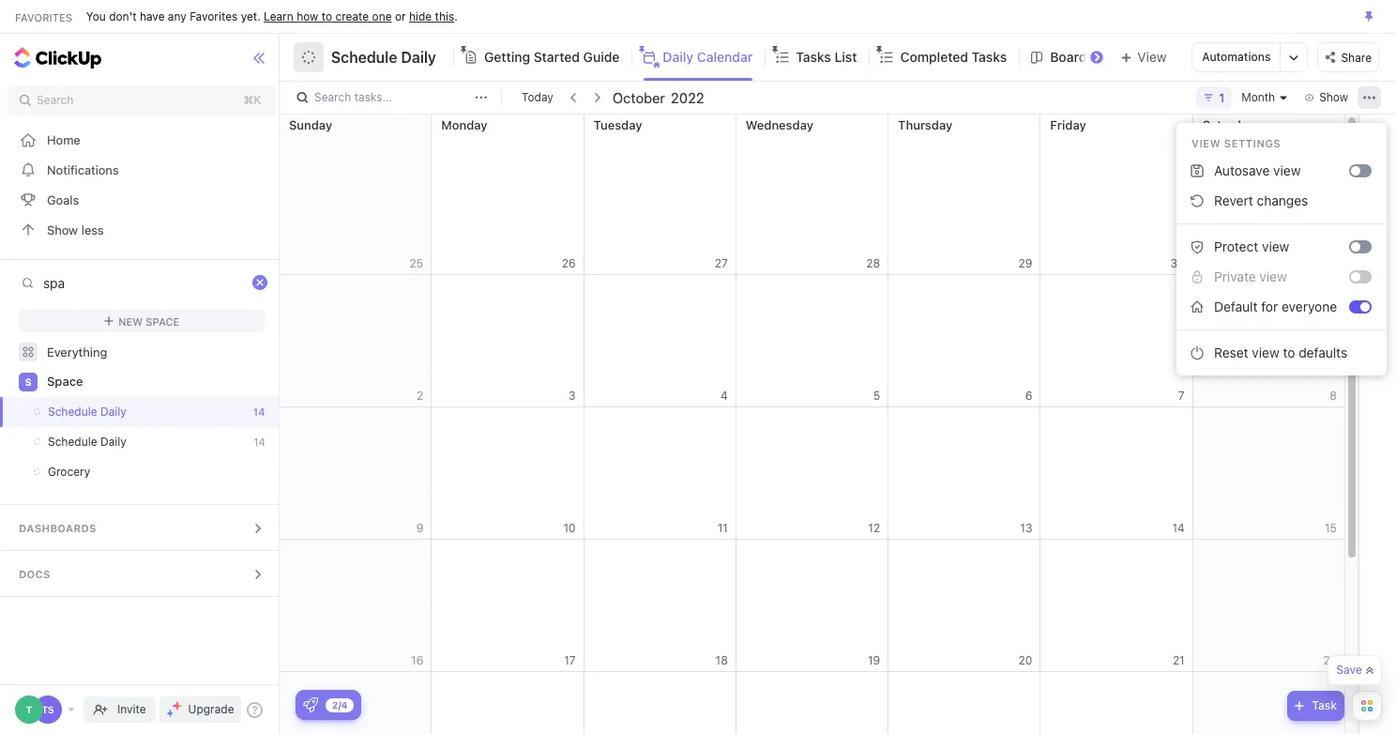 Task type: locate. For each thing, give the bounding box(es) containing it.
.
[[455, 9, 458, 23]]

view
[[1274, 162, 1302, 178], [1253, 344, 1280, 360]]

daily down hide
[[401, 49, 436, 66]]

schedule daily up grocery
[[48, 435, 127, 449]]

space right 'new'
[[146, 315, 180, 327]]

started
[[534, 49, 580, 65]]

view
[[1192, 137, 1221, 149]]

everything link
[[0, 337, 284, 367]]

goals link
[[0, 185, 284, 215]]

task
[[1313, 698, 1338, 712]]

to
[[322, 9, 332, 23], [1284, 344, 1296, 360]]

invite
[[117, 702, 146, 716]]

search inside sidebar navigation
[[37, 93, 73, 107]]

0 horizontal spatial favorites
[[15, 11, 72, 23]]

1 row from the top
[[280, 115, 1346, 275]]

to inside button
[[1284, 344, 1296, 360]]

4 row from the top
[[280, 540, 1346, 672]]

tasks list
[[796, 49, 857, 65]]

view inside button
[[1274, 162, 1302, 178]]

home
[[47, 132, 81, 147]]

grid
[[279, 115, 1346, 734]]

hide
[[409, 9, 432, 23]]

grid containing sunday
[[279, 115, 1346, 734]]

search up the home
[[37, 93, 73, 107]]

autosave view
[[1215, 162, 1302, 178]]

1 vertical spatial view
[[1253, 344, 1280, 360]]

0 vertical spatial space
[[146, 315, 180, 327]]

board link
[[1051, 34, 1095, 81]]

14
[[253, 406, 265, 418], [254, 436, 265, 448]]

reset view to defaults button
[[1185, 338, 1380, 368]]

learn how to create one link
[[264, 9, 392, 23]]

tasks left list at the right of page
[[796, 49, 832, 65]]

favorites left you
[[15, 11, 72, 23]]

settings
[[1225, 137, 1282, 149]]

have
[[140, 9, 165, 23]]

list
[[835, 49, 857, 65]]

view for reset
[[1253, 344, 1280, 360]]

new space
[[118, 315, 180, 327]]

1 horizontal spatial tasks
[[972, 49, 1007, 65]]

0 horizontal spatial search
[[37, 93, 73, 107]]

sunday
[[289, 117, 332, 132]]

1 tasks from the left
[[796, 49, 832, 65]]

space
[[146, 315, 180, 327], [47, 374, 83, 389]]

tasks...
[[355, 90, 393, 104]]

onboarding checklist button image
[[303, 697, 318, 712]]

daily
[[401, 49, 436, 66], [663, 49, 694, 65], [100, 405, 127, 419], [100, 435, 127, 449]]

schedule daily inside button
[[331, 49, 436, 66]]

11
[[1371, 317, 1385, 328]]

notifications link
[[0, 155, 284, 185]]

everything
[[47, 344, 107, 359]]

1 vertical spatial space
[[47, 374, 83, 389]]

search up sunday
[[314, 90, 351, 104]]

⌘k
[[244, 93, 261, 107]]

0 horizontal spatial tasks
[[796, 49, 832, 65]]

dashboards
[[19, 522, 96, 534]]

0 vertical spatial schedule
[[331, 49, 398, 66]]

yet.
[[241, 9, 261, 23]]

1 schedule daily link from the top
[[0, 397, 246, 427]]

view right reset
[[1253, 344, 1280, 360]]

schedule daily down the everything
[[48, 405, 127, 419]]

search for search tasks...
[[314, 90, 351, 104]]

1 horizontal spatial search
[[314, 90, 351, 104]]

daily inside button
[[401, 49, 436, 66]]

autosave view button
[[1185, 156, 1350, 186]]

any
[[168, 9, 187, 23]]

save
[[1337, 663, 1363, 677]]

schedule daily link
[[0, 397, 246, 427], [0, 427, 246, 457]]

new
[[118, 315, 143, 327]]

space link
[[47, 367, 267, 397]]

1 vertical spatial schedule
[[48, 405, 97, 419]]

view inside button
[[1253, 344, 1280, 360]]

row
[[280, 115, 1346, 275], [280, 275, 1346, 407], [280, 407, 1346, 540], [280, 540, 1346, 672], [280, 672, 1346, 734]]

view up changes
[[1274, 162, 1302, 178]]

0 vertical spatial 14
[[253, 406, 265, 418]]

completed
[[901, 49, 969, 65]]

sidebar navigation
[[0, 34, 284, 734]]

1 horizontal spatial to
[[1284, 344, 1296, 360]]

to left defaults
[[1284, 344, 1296, 360]]

you don't have any favorites yet. learn how to create one or hide this .
[[86, 9, 458, 23]]

0 vertical spatial view
[[1274, 162, 1302, 178]]

0 horizontal spatial to
[[322, 9, 332, 23]]

reset view to defaults
[[1215, 344, 1348, 360]]

create
[[336, 9, 369, 23]]

0 vertical spatial schedule daily
[[331, 49, 436, 66]]

automations button
[[1193, 43, 1281, 71]]

1 vertical spatial to
[[1284, 344, 1296, 360]]

favorites right any
[[190, 9, 238, 23]]

search
[[314, 90, 351, 104], [37, 93, 73, 107]]

favorites
[[190, 9, 238, 23], [15, 11, 72, 23]]

3 row from the top
[[280, 407, 1346, 540]]

schedule daily button
[[324, 37, 436, 78]]

unscheduled
[[1371, 157, 1385, 231]]

tasks list link
[[796, 34, 865, 81]]

space down the everything
[[47, 374, 83, 389]]

thursday
[[898, 117, 953, 132]]

1 horizontal spatial space
[[146, 315, 180, 327]]

1 vertical spatial schedule daily
[[48, 405, 127, 419]]

1 vertical spatial 14
[[254, 436, 265, 448]]

tuesday
[[594, 117, 643, 132]]

completed tasks link
[[901, 34, 1015, 81]]

schedule daily
[[331, 49, 436, 66], [48, 405, 127, 419], [48, 435, 127, 449]]

friday
[[1051, 117, 1087, 132]]

schedule daily up tasks...
[[331, 49, 436, 66]]

to right how
[[322, 9, 332, 23]]

tasks
[[796, 49, 832, 65], [972, 49, 1007, 65]]

2 schedule daily link from the top
[[0, 427, 246, 457]]

schedule daily link up grocery link on the left bottom
[[0, 397, 246, 427]]

revert changes button
[[1185, 186, 1380, 216]]

2 row from the top
[[280, 275, 1346, 407]]

one
[[372, 9, 392, 23]]

tasks right completed
[[972, 49, 1007, 65]]

show
[[47, 222, 78, 237]]

view for autosave
[[1274, 162, 1302, 178]]

schedule daily link up grocery
[[0, 427, 246, 457]]

2 vertical spatial schedule
[[48, 435, 97, 449]]



Task type: vqa. For each thing, say whether or not it's contained in the screenshot.
Space link
yes



Task type: describe. For each thing, give the bounding box(es) containing it.
show less
[[47, 222, 104, 237]]

share button
[[1318, 42, 1380, 72]]

upgrade link
[[159, 697, 242, 723]]

share
[[1342, 50, 1372, 64]]

revert
[[1215, 192, 1254, 208]]

view settings
[[1192, 137, 1282, 149]]

docs
[[19, 568, 51, 580]]

revert changes
[[1215, 192, 1309, 208]]

goals
[[47, 192, 79, 207]]

everyone
[[1282, 298, 1338, 314]]

daily left calendar
[[663, 49, 694, 65]]

automations
[[1203, 50, 1271, 64]]

notifications
[[47, 162, 119, 177]]

search tasks...
[[314, 90, 393, 104]]

default for everyone
[[1215, 298, 1338, 314]]

don't
[[109, 9, 137, 23]]

you
[[86, 9, 106, 23]]

2 vertical spatial schedule daily
[[48, 435, 127, 449]]

or
[[395, 9, 406, 23]]

how
[[297, 9, 319, 23]]

getting started guide
[[484, 49, 620, 65]]

learn
[[264, 9, 294, 23]]

guide
[[584, 49, 620, 65]]

schedule for 2nd schedule daily link from the top of the sidebar navigation
[[48, 435, 97, 449]]

getting started guide link
[[484, 34, 627, 81]]

Search tasks... text field
[[314, 84, 470, 111]]

board
[[1051, 49, 1087, 65]]

grocery link
[[0, 457, 246, 487]]

for
[[1262, 298, 1279, 314]]

daily calendar
[[663, 49, 753, 65]]

default
[[1215, 298, 1258, 314]]

daily down space link
[[100, 405, 127, 419]]

autosave
[[1215, 162, 1270, 178]]

today
[[522, 90, 554, 104]]

5 row from the top
[[280, 672, 1346, 734]]

wednesday
[[746, 117, 814, 132]]

0
[[1371, 231, 1385, 239]]

home link
[[0, 125, 284, 155]]

default for everyone button
[[1185, 292, 1350, 322]]

2/4
[[332, 699, 348, 710]]

daily calendar link
[[663, 34, 761, 81]]

less
[[81, 222, 104, 237]]

saturday
[[1203, 117, 1255, 132]]

upgrade
[[188, 702, 234, 716]]

0 vertical spatial to
[[322, 9, 332, 23]]

this
[[435, 9, 455, 23]]

schedule inside button
[[331, 49, 398, 66]]

today button
[[518, 88, 557, 107]]

0 horizontal spatial space
[[47, 374, 83, 389]]

changes
[[1257, 192, 1309, 208]]

overdue
[[1371, 268, 1385, 317]]

Filter Lists, Docs, & Folders text field
[[43, 268, 248, 297]]

monday
[[441, 117, 488, 132]]

onboarding checklist button element
[[303, 697, 318, 712]]

hide this link
[[409, 9, 455, 23]]

2 tasks from the left
[[972, 49, 1007, 65]]

getting
[[484, 49, 530, 65]]

clear search image
[[254, 276, 267, 289]]

defaults
[[1299, 344, 1348, 360]]

daily up grocery link on the left bottom
[[100, 435, 127, 449]]

completed tasks
[[901, 49, 1007, 65]]

calendar
[[697, 49, 753, 65]]

schedule for first schedule daily link from the top of the sidebar navigation
[[48, 405, 97, 419]]

1 horizontal spatial favorites
[[190, 9, 238, 23]]

search for search
[[37, 93, 73, 107]]

grocery
[[48, 465, 90, 479]]

reset
[[1215, 344, 1249, 360]]



